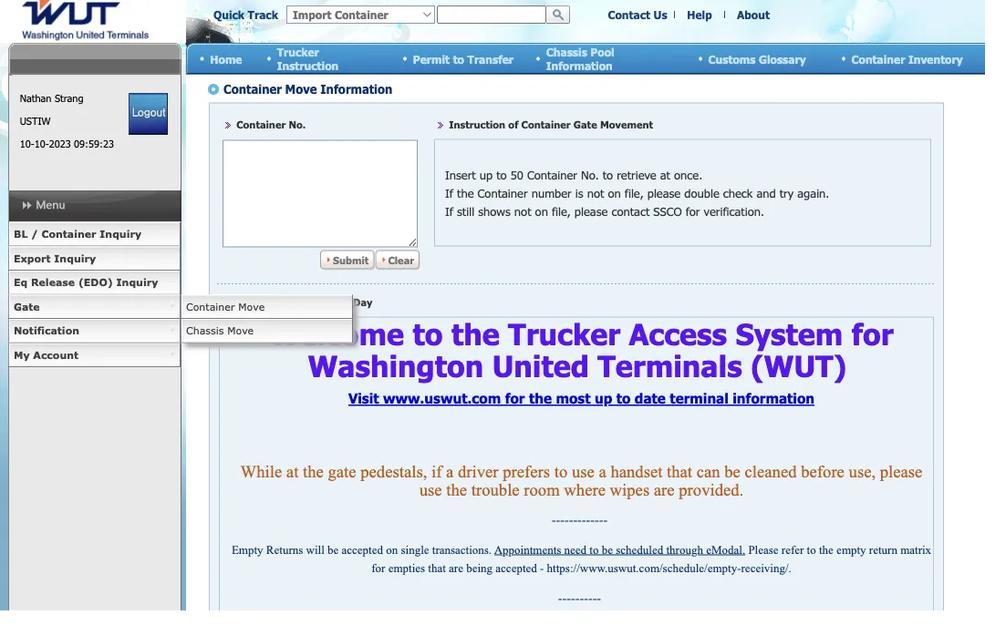 Task type: describe. For each thing, give the bounding box(es) containing it.
glossary
[[759, 52, 806, 65]]

my account
[[14, 349, 79, 361]]

home
[[210, 52, 242, 65]]

bl / container inquiry
[[14, 228, 141, 240]]

trucker instruction
[[277, 46, 339, 72]]

about link
[[737, 8, 770, 21]]

2 10- from the left
[[34, 138, 49, 150]]

container move
[[186, 301, 265, 313]]

login image
[[129, 93, 168, 135]]

container inventory
[[852, 52, 963, 65]]

10-10-2023 09:59:24
[[20, 138, 114, 150]]

my
[[14, 349, 30, 361]]

container for container move
[[186, 301, 235, 313]]

contact us
[[608, 8, 667, 21]]

gate
[[14, 301, 40, 313]]

1 vertical spatial container
[[41, 228, 96, 240]]

permit
[[413, 52, 450, 65]]

inquiry for (edo)
[[116, 276, 158, 289]]

trucker
[[277, 46, 319, 59]]

export
[[14, 252, 51, 265]]

to
[[453, 52, 464, 65]]

gate link
[[8, 295, 181, 319]]

contact us link
[[608, 8, 667, 21]]

inventory
[[909, 52, 963, 65]]

my account link
[[8, 343, 181, 368]]

quick
[[213, 8, 245, 21]]

account
[[33, 349, 79, 361]]

export inquiry link
[[8, 247, 181, 271]]

inquiry for container
[[100, 228, 141, 240]]

export inquiry
[[14, 252, 96, 265]]

us
[[654, 8, 667, 21]]

/
[[31, 228, 38, 240]]

notification link
[[8, 319, 181, 343]]



Task type: locate. For each thing, give the bounding box(es) containing it.
inquiry down the bl / container inquiry
[[54, 252, 96, 265]]

customs glossary
[[708, 52, 806, 65]]

chassis inside chassis pool information
[[546, 46, 587, 59]]

(edo)
[[78, 276, 113, 289]]

move up chassis move link
[[238, 301, 265, 313]]

container up export inquiry
[[41, 228, 96, 240]]

container
[[852, 52, 905, 65], [41, 228, 96, 240], [186, 301, 235, 313]]

chassis left pool
[[546, 46, 587, 59]]

help link
[[687, 8, 712, 21]]

strang
[[55, 92, 83, 104]]

chassis move
[[186, 325, 254, 337]]

1 vertical spatial chassis
[[186, 325, 224, 337]]

1 vertical spatial inquiry
[[54, 252, 96, 265]]

chassis pool information
[[546, 46, 615, 72]]

container left the inventory in the right of the page
[[852, 52, 905, 65]]

inquiry up export inquiry link
[[100, 228, 141, 240]]

09:59:24
[[74, 138, 114, 150]]

about
[[737, 8, 770, 21]]

0 vertical spatial move
[[238, 301, 265, 313]]

release
[[31, 276, 75, 289]]

quick track
[[213, 8, 278, 21]]

0 horizontal spatial chassis
[[186, 325, 224, 337]]

track
[[248, 8, 278, 21]]

eq
[[14, 276, 28, 289]]

1 horizontal spatial chassis
[[546, 46, 587, 59]]

pool
[[591, 46, 615, 59]]

0 vertical spatial chassis
[[546, 46, 587, 59]]

inquiry right (edo)
[[116, 276, 158, 289]]

permit to transfer
[[413, 52, 514, 65]]

information
[[546, 59, 613, 72]]

chassis
[[546, 46, 587, 59], [186, 325, 224, 337]]

None text field
[[437, 5, 546, 24]]

move for chassis move
[[227, 325, 254, 337]]

chassis move link
[[181, 319, 353, 343]]

nathan strang
[[20, 92, 83, 104]]

container up chassis move
[[186, 301, 235, 313]]

customs
[[708, 52, 756, 65]]

bl / container inquiry link
[[8, 223, 181, 247]]

instruction
[[277, 59, 339, 72]]

chassis for chassis pool information
[[546, 46, 587, 59]]

2 vertical spatial container
[[186, 301, 235, 313]]

container for container inventory
[[852, 52, 905, 65]]

1 10- from the left
[[20, 138, 34, 150]]

0 horizontal spatial container
[[41, 228, 96, 240]]

move
[[238, 301, 265, 313], [227, 325, 254, 337]]

0 vertical spatial container
[[852, 52, 905, 65]]

chassis for chassis move
[[186, 325, 224, 337]]

move for container move
[[238, 301, 265, 313]]

notification
[[14, 325, 79, 337]]

move down "container move"
[[227, 325, 254, 337]]

2 horizontal spatial container
[[852, 52, 905, 65]]

1 horizontal spatial container
[[186, 301, 235, 313]]

10-
[[20, 138, 34, 150], [34, 138, 49, 150]]

eq release (edo) inquiry
[[14, 276, 158, 289]]

container move link
[[181, 295, 353, 319]]

chassis down "container move"
[[186, 325, 224, 337]]

ustiw
[[20, 115, 51, 127]]

contact
[[608, 8, 650, 21]]

inquiry
[[100, 228, 141, 240], [54, 252, 96, 265], [116, 276, 158, 289]]

transfer
[[468, 52, 514, 65]]

eq release (edo) inquiry link
[[8, 271, 181, 295]]

0 vertical spatial inquiry
[[100, 228, 141, 240]]

2 vertical spatial inquiry
[[116, 276, 158, 289]]

2023
[[49, 138, 71, 150]]

1 vertical spatial move
[[227, 325, 254, 337]]

nathan
[[20, 92, 52, 104]]

bl
[[14, 228, 28, 240]]

help
[[687, 8, 712, 21]]



Task type: vqa. For each thing, say whether or not it's contained in the screenshot.
Contact Us
yes



